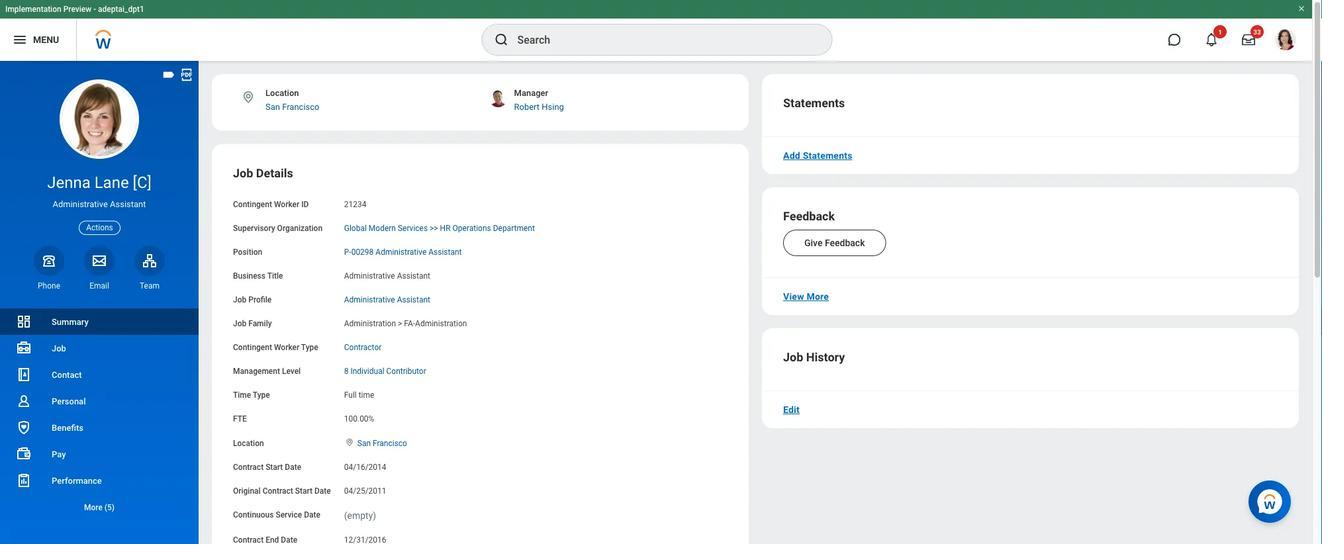 Task type: describe. For each thing, give the bounding box(es) containing it.
contractor link
[[344, 340, 382, 352]]

contingent for contingent worker type
[[233, 343, 272, 352]]

san inside location san francisco
[[266, 102, 280, 112]]

job history
[[783, 351, 845, 365]]

location for location san francisco
[[266, 88, 299, 98]]

contract end date element
[[344, 527, 386, 544]]

administrative assistant for business title element
[[344, 271, 430, 281]]

administrative down business title element
[[344, 295, 395, 304]]

profile
[[248, 295, 272, 304]]

1 horizontal spatial type
[[301, 343, 318, 352]]

worker for id
[[274, 200, 299, 209]]

00298
[[351, 247, 374, 257]]

business
[[233, 271, 266, 281]]

operations
[[453, 224, 491, 233]]

view team image
[[142, 253, 158, 269]]

phone jenna lane [c] element
[[34, 281, 64, 291]]

close environment banner image
[[1298, 5, 1306, 13]]

administrative assistant link
[[344, 293, 430, 304]]

administrative inside business title element
[[344, 271, 395, 281]]

administrative inside navigation pane region
[[53, 199, 108, 209]]

assistant down hr
[[429, 247, 462, 257]]

100.00%
[[344, 415, 374, 424]]

tag image
[[162, 68, 176, 82]]

04/16/2014
[[344, 462, 386, 472]]

performance image
[[16, 473, 32, 489]]

1 vertical spatial type
[[253, 391, 270, 400]]

time
[[359, 391, 374, 400]]

notifications large image
[[1205, 33, 1218, 46]]

pay
[[52, 449, 66, 459]]

menu button
[[0, 19, 76, 61]]

details
[[256, 166, 293, 180]]

hr
[[440, 224, 451, 233]]

original
[[233, 486, 261, 496]]

give
[[805, 237, 823, 248]]

contact
[[52, 370, 82, 380]]

location for location
[[233, 439, 264, 448]]

>>
[[430, 224, 438, 233]]

justify image
[[12, 32, 28, 48]]

menu banner
[[0, 0, 1313, 61]]

0 vertical spatial contract
[[233, 462, 264, 472]]

21234
[[344, 200, 367, 209]]

team
[[140, 281, 160, 291]]

implementation preview -   adeptai_dpt1
[[5, 5, 144, 14]]

0 vertical spatial statements
[[783, 96, 845, 110]]

manager robert hsing
[[514, 88, 564, 112]]

supervisory organization
[[233, 224, 323, 233]]

continuous service date
[[233, 510, 320, 520]]

more (5) button
[[0, 494, 199, 521]]

more inside more (5) dropdown button
[[84, 503, 103, 512]]

1 vertical spatial start
[[295, 486, 313, 496]]

[c]
[[133, 173, 151, 192]]

jenna
[[47, 173, 91, 192]]

edit button
[[778, 397, 805, 423]]

job details group
[[233, 165, 728, 544]]

8
[[344, 367, 349, 376]]

full
[[344, 391, 357, 400]]

hsing
[[542, 102, 564, 112]]

san inside job details group
[[357, 439, 371, 448]]

adeptai_dpt1
[[98, 5, 144, 14]]

phone
[[38, 281, 60, 291]]

0 horizontal spatial start
[[266, 462, 283, 472]]

date for 04/16/2014
[[285, 462, 301, 472]]

contingent worker id element
[[344, 192, 367, 210]]

time
[[233, 391, 251, 400]]

administrative assistant inside navigation pane region
[[53, 199, 146, 209]]

job family
[[233, 319, 272, 328]]

(empty)
[[344, 510, 376, 521]]

email jenna lane [c] element
[[84, 281, 115, 291]]

contact image
[[16, 367, 32, 383]]

full time element
[[344, 388, 374, 400]]

personal image
[[16, 393, 32, 409]]

33
[[1254, 28, 1261, 36]]

administrative up business title element
[[376, 247, 427, 257]]

department
[[493, 224, 535, 233]]

location san francisco
[[266, 88, 320, 112]]

view
[[783, 291, 804, 302]]

1 vertical spatial date
[[315, 486, 331, 496]]

add statements button
[[778, 142, 858, 169]]

services
[[398, 224, 428, 233]]

modern
[[369, 224, 396, 233]]

location image inside job details group
[[344, 438, 355, 447]]

inbox large image
[[1242, 33, 1256, 46]]

contract start date
[[233, 462, 301, 472]]

contributor
[[386, 367, 426, 376]]

performance link
[[0, 468, 199, 494]]

statements inside button
[[803, 150, 853, 161]]

fte
[[233, 415, 247, 424]]

job details
[[233, 166, 293, 180]]

supervisory
[[233, 224, 275, 233]]

0 horizontal spatial san francisco link
[[266, 102, 320, 112]]

-
[[93, 5, 96, 14]]

navigation pane region
[[0, 61, 199, 544]]

global
[[344, 224, 367, 233]]

continuous
[[233, 510, 274, 520]]

original contract start date
[[233, 486, 331, 496]]

francisco inside location san francisco
[[282, 102, 320, 112]]

pay link
[[0, 441, 199, 468]]

actions button
[[79, 221, 120, 235]]

full time
[[344, 391, 374, 400]]

original contract start date element
[[344, 478, 386, 496]]

personal link
[[0, 388, 199, 415]]

benefits
[[52, 423, 83, 433]]

benefits link
[[0, 415, 199, 441]]

pay image
[[16, 446, 32, 462]]

global modern services >> hr operations department
[[344, 224, 535, 233]]

view printable version (pdf) image
[[179, 68, 194, 82]]

1
[[1219, 28, 1222, 36]]

personal
[[52, 396, 86, 406]]

p-00298 administrative assistant link
[[344, 245, 462, 257]]

summary image
[[16, 314, 32, 330]]

job link
[[0, 335, 199, 362]]

team jenna lane [c] element
[[134, 281, 165, 291]]



Task type: vqa. For each thing, say whether or not it's contained in the screenshot.
linkedin image
no



Task type: locate. For each thing, give the bounding box(es) containing it.
statements up add statements button
[[783, 96, 845, 110]]

1 worker from the top
[[274, 200, 299, 209]]

administration > fa-administration
[[344, 319, 467, 328]]

francisco inside job details group
[[373, 439, 407, 448]]

benefits image
[[16, 420, 32, 436]]

administrative down jenna
[[53, 199, 108, 209]]

fte element
[[344, 407, 374, 425]]

1 horizontal spatial more
[[807, 291, 829, 302]]

1 vertical spatial francisco
[[373, 439, 407, 448]]

start up the "original contract start date"
[[266, 462, 283, 472]]

8 individual contributor link
[[344, 364, 426, 376]]

0 horizontal spatial more
[[84, 503, 103, 512]]

title
[[267, 271, 283, 281]]

job for job profile
[[233, 295, 247, 304]]

email
[[89, 281, 109, 291]]

location inside location san francisco
[[266, 88, 299, 98]]

contract up original
[[233, 462, 264, 472]]

assistant inside business title element
[[397, 271, 430, 281]]

fa-
[[404, 319, 415, 328]]

jenna lane [c]
[[47, 173, 151, 192]]

history
[[806, 351, 845, 365]]

administrative assistant for administrative assistant link
[[344, 295, 430, 304]]

2 vertical spatial date
[[304, 510, 320, 520]]

id
[[301, 200, 309, 209]]

0 horizontal spatial francisco
[[282, 102, 320, 112]]

0 vertical spatial type
[[301, 343, 318, 352]]

job for job
[[52, 343, 66, 353]]

1 vertical spatial feedback
[[825, 237, 865, 248]]

job profile
[[233, 295, 272, 304]]

job
[[233, 166, 253, 180], [233, 295, 247, 304], [233, 319, 247, 328], [52, 343, 66, 353], [783, 351, 804, 365]]

job left the history
[[783, 351, 804, 365]]

administration right >
[[415, 319, 467, 328]]

contingent down job family
[[233, 343, 272, 352]]

actions
[[86, 223, 113, 232]]

team link
[[134, 246, 165, 291]]

job for job history
[[783, 351, 804, 365]]

job family element
[[344, 311, 467, 329]]

type right time
[[253, 391, 270, 400]]

contract up the continuous service date
[[263, 486, 293, 496]]

>
[[398, 319, 402, 328]]

date for (empty)
[[304, 510, 320, 520]]

0 horizontal spatial administration
[[344, 319, 396, 328]]

1 horizontal spatial san
[[357, 439, 371, 448]]

1 vertical spatial san francisco link
[[357, 436, 407, 448]]

0 horizontal spatial location
[[233, 439, 264, 448]]

contract
[[233, 462, 264, 472], [263, 486, 293, 496]]

1 horizontal spatial san francisco link
[[357, 436, 407, 448]]

1 vertical spatial more
[[84, 503, 103, 512]]

add statements
[[783, 150, 853, 161]]

1 horizontal spatial administration
[[415, 319, 467, 328]]

individual
[[351, 367, 384, 376]]

1 horizontal spatial location image
[[344, 438, 355, 447]]

contractor
[[344, 343, 382, 352]]

contract start date element
[[344, 455, 386, 472]]

san
[[266, 102, 280, 112], [357, 439, 371, 448]]

administrative assistant down jenna lane [c]
[[53, 199, 146, 209]]

summary link
[[0, 309, 199, 335]]

start up service
[[295, 486, 313, 496]]

worker
[[274, 200, 299, 209], [274, 343, 299, 352]]

0 vertical spatial contingent
[[233, 200, 272, 209]]

san francisco
[[357, 439, 407, 448]]

job details button
[[233, 166, 293, 180]]

time type
[[233, 391, 270, 400]]

0 horizontal spatial san
[[266, 102, 280, 112]]

p-
[[344, 247, 351, 257]]

job for job family
[[233, 319, 247, 328]]

0 vertical spatial san
[[266, 102, 280, 112]]

1 vertical spatial worker
[[274, 343, 299, 352]]

1 horizontal spatial start
[[295, 486, 313, 496]]

p-00298 administrative assistant
[[344, 247, 462, 257]]

organization
[[277, 224, 323, 233]]

assistant inside navigation pane region
[[110, 199, 146, 209]]

more left (5)
[[84, 503, 103, 512]]

worker for type
[[274, 343, 299, 352]]

statements right add
[[803, 150, 853, 161]]

0 vertical spatial francisco
[[282, 102, 320, 112]]

menu
[[33, 34, 59, 45]]

assistant up the job family element
[[397, 295, 430, 304]]

location image
[[241, 90, 256, 105], [344, 438, 355, 447]]

administrative assistant up administrative assistant link
[[344, 271, 430, 281]]

add
[[783, 150, 801, 161]]

assistant down [c] at left
[[110, 199, 146, 209]]

location image down 100.00%
[[344, 438, 355, 447]]

2 contingent from the top
[[233, 343, 272, 352]]

33 button
[[1234, 25, 1264, 54]]

type
[[301, 343, 318, 352], [253, 391, 270, 400]]

more right view
[[807, 291, 829, 302]]

job inside list
[[52, 343, 66, 353]]

job left family
[[233, 319, 247, 328]]

email button
[[84, 246, 115, 291]]

location inside job details group
[[233, 439, 264, 448]]

1 vertical spatial statements
[[803, 150, 853, 161]]

worker left 'id'
[[274, 200, 299, 209]]

2 administration from the left
[[415, 319, 467, 328]]

Search Workday  search field
[[518, 25, 805, 54]]

list
[[0, 309, 199, 521]]

0 horizontal spatial location image
[[241, 90, 256, 105]]

1 vertical spatial contract
[[263, 486, 293, 496]]

worker up the level
[[274, 343, 299, 352]]

contingent
[[233, 200, 272, 209], [233, 343, 272, 352]]

administrative down 00298
[[344, 271, 395, 281]]

0 vertical spatial worker
[[274, 200, 299, 209]]

contingent up supervisory
[[233, 200, 272, 209]]

04/25/2011
[[344, 486, 386, 496]]

more
[[807, 291, 829, 302], [84, 503, 103, 512]]

more inside view more button
[[807, 291, 829, 302]]

0 vertical spatial start
[[266, 462, 283, 472]]

date up the "original contract start date"
[[285, 462, 301, 472]]

0 vertical spatial feedback
[[783, 210, 835, 224]]

assistant
[[110, 199, 146, 209], [429, 247, 462, 257], [397, 271, 430, 281], [397, 295, 430, 304]]

1 vertical spatial san
[[357, 439, 371, 448]]

view more button
[[778, 283, 834, 310]]

1 administration from the left
[[344, 319, 396, 328]]

date left 04/25/2011
[[315, 486, 331, 496]]

location image left location san francisco
[[241, 90, 256, 105]]

francisco
[[282, 102, 320, 112], [373, 439, 407, 448]]

lane
[[94, 173, 129, 192]]

view more
[[783, 291, 829, 302]]

business title
[[233, 271, 283, 281]]

position
[[233, 247, 262, 257]]

0 vertical spatial date
[[285, 462, 301, 472]]

1 vertical spatial contingent
[[233, 343, 272, 352]]

robert hsing link
[[514, 102, 564, 112]]

0 vertical spatial administrative assistant
[[53, 199, 146, 209]]

0 vertical spatial san francisco link
[[266, 102, 320, 112]]

1 contingent from the top
[[233, 200, 272, 209]]

8 individual contributor
[[344, 367, 426, 376]]

administrative assistant up >
[[344, 295, 430, 304]]

manager
[[514, 88, 548, 98]]

1 button
[[1197, 25, 1227, 54]]

contingent worker type
[[233, 343, 318, 352]]

mail image
[[91, 253, 107, 269]]

location
[[266, 88, 299, 98], [233, 439, 264, 448]]

assistant down p-00298 administrative assistant
[[397, 271, 430, 281]]

contingent worker id
[[233, 200, 309, 209]]

edit
[[783, 404, 800, 415]]

feedback right "give"
[[825, 237, 865, 248]]

1 vertical spatial location image
[[344, 438, 355, 447]]

give feedback button
[[783, 230, 886, 256]]

implementation
[[5, 5, 61, 14]]

summary
[[52, 317, 89, 327]]

0 horizontal spatial type
[[253, 391, 270, 400]]

profile logan mcneil image
[[1275, 29, 1297, 53]]

date right service
[[304, 510, 320, 520]]

job for job details
[[233, 166, 253, 180]]

2 worker from the top
[[274, 343, 299, 352]]

1 horizontal spatial location
[[266, 88, 299, 98]]

give feedback
[[805, 237, 865, 248]]

search image
[[494, 32, 510, 48]]

1 horizontal spatial francisco
[[373, 439, 407, 448]]

type left contractor
[[301, 343, 318, 352]]

contact link
[[0, 362, 199, 388]]

robert
[[514, 102, 540, 112]]

0 vertical spatial location image
[[241, 90, 256, 105]]

contingent for contingent worker id
[[233, 200, 272, 209]]

0 vertical spatial location
[[266, 88, 299, 98]]

business title element
[[344, 263, 430, 281]]

phone button
[[34, 246, 64, 291]]

performance
[[52, 476, 102, 486]]

list containing summary
[[0, 309, 199, 521]]

feedback
[[783, 210, 835, 224], [825, 237, 865, 248]]

feedback up "give"
[[783, 210, 835, 224]]

global modern services >> hr operations department link
[[344, 221, 535, 233]]

0 vertical spatial more
[[807, 291, 829, 302]]

job image
[[16, 340, 32, 356]]

job up contact
[[52, 343, 66, 353]]

administration
[[344, 319, 396, 328], [415, 319, 467, 328]]

job left "profile"
[[233, 295, 247, 304]]

phone image
[[40, 253, 58, 269]]

management level
[[233, 367, 301, 376]]

1 vertical spatial location
[[233, 439, 264, 448]]

administration up contractor link at the bottom left
[[344, 319, 396, 328]]

more (5)
[[84, 503, 115, 512]]

preview
[[63, 5, 92, 14]]

1 vertical spatial administrative assistant
[[344, 271, 430, 281]]

feedback inside button
[[825, 237, 865, 248]]

date
[[285, 462, 301, 472], [315, 486, 331, 496], [304, 510, 320, 520]]

job left details
[[233, 166, 253, 180]]

2 vertical spatial administrative assistant
[[344, 295, 430, 304]]



